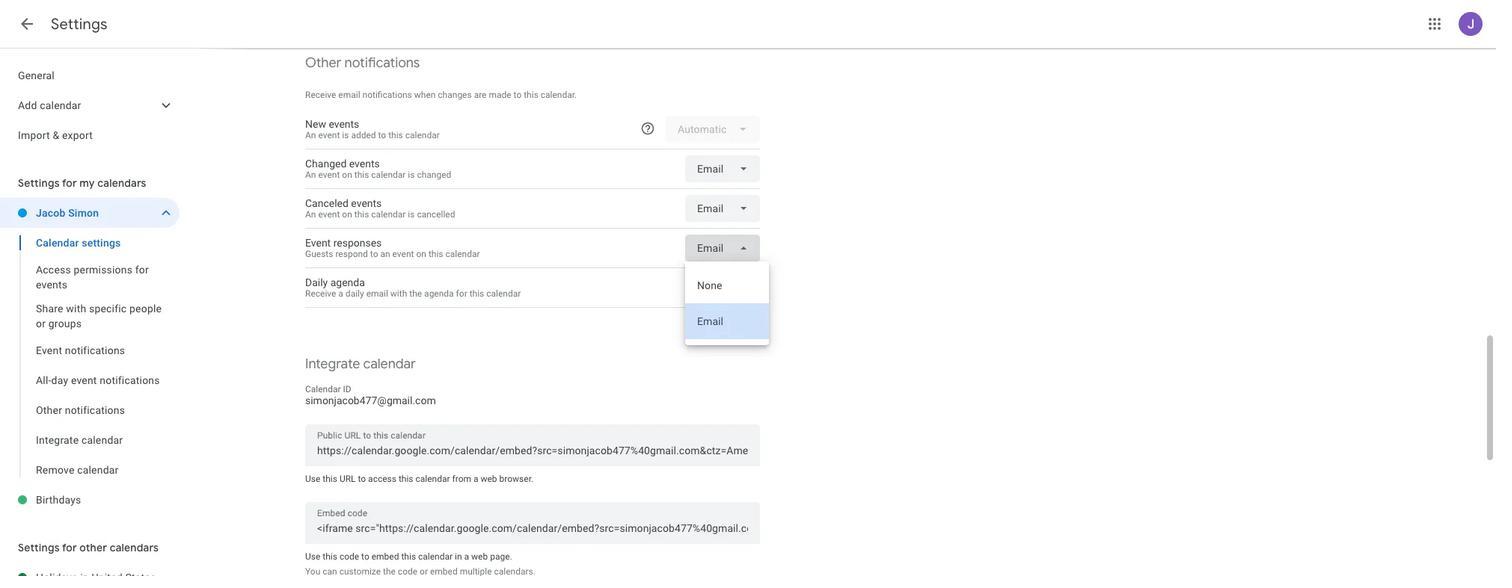 Task type: describe. For each thing, give the bounding box(es) containing it.
1 horizontal spatial other notifications
[[305, 55, 420, 72]]

1 horizontal spatial other
[[305, 55, 341, 72]]

web for page.
[[471, 552, 488, 563]]

share
[[36, 303, 63, 315]]

settings for settings for other calendars
[[18, 542, 60, 555]]

respond
[[335, 249, 368, 260]]

0 horizontal spatial agenda
[[330, 277, 365, 289]]

browser.
[[499, 474, 534, 485]]

export
[[62, 129, 93, 141]]

events for new events
[[329, 118, 359, 130]]

access
[[368, 474, 396, 485]]

notifications up when
[[345, 55, 420, 72]]

use for use this url to access this calendar from a web browser.
[[305, 474, 320, 485]]

the
[[409, 289, 422, 299]]

changed
[[305, 158, 347, 170]]

changed events an event on this calendar is changed
[[305, 158, 451, 180]]

to inside the event responses guests respond to an event on this calendar
[[370, 249, 378, 260]]

jacob simon tree item
[[0, 198, 180, 228]]

an for new events
[[305, 130, 316, 141]]

all-day event notifications
[[36, 375, 160, 387]]

to right code
[[361, 552, 369, 563]]

calendar inside canceled events an event on this calendar is cancelled
[[371, 209, 406, 220]]

holidays in united states tree item
[[0, 563, 180, 577]]

on for canceled
[[342, 209, 352, 220]]

embed
[[372, 552, 399, 563]]

notifications down the all-day event notifications
[[65, 405, 125, 417]]

calendar id simonjacob477@gmail.com
[[305, 385, 436, 407]]

for inside access permissions for events
[[135, 264, 149, 276]]

event notifications
[[36, 345, 125, 357]]

simon
[[68, 207, 99, 219]]

is for changed events
[[408, 170, 415, 180]]

this right "embed"
[[401, 552, 416, 563]]

is for canceled events
[[408, 209, 415, 220]]

id
[[343, 385, 351, 395]]

&
[[53, 129, 59, 141]]

simonjacob477@gmail.com
[[305, 395, 436, 407]]

in
[[455, 552, 462, 563]]

this left code
[[323, 552, 337, 563]]

for left my
[[62, 177, 77, 190]]

from
[[452, 474, 471, 485]]

jacob simon
[[36, 207, 99, 219]]

groups
[[48, 318, 82, 330]]

other notifications inside group
[[36, 405, 125, 417]]

people
[[129, 303, 162, 315]]

settings for my calendars tree
[[0, 198, 180, 515]]

birthdays
[[36, 495, 81, 506]]

or
[[36, 318, 46, 330]]

to right made
[[514, 90, 522, 100]]

use for use this code to embed this calendar in a web page.
[[305, 552, 320, 563]]

2 option from the top
[[685, 304, 769, 340]]

responses
[[333, 237, 382, 249]]

import
[[18, 129, 50, 141]]

day
[[51, 375, 68, 387]]

this right "access"
[[399, 474, 413, 485]]

receive inside daily agenda receive a daily email with the agenda for this calendar
[[305, 289, 336, 299]]

calendar settings
[[36, 237, 121, 249]]

to inside new events an event is added to this calendar
[[378, 130, 386, 141]]

guests respond to an event on this calendar list box
[[685, 262, 769, 346]]

calendar for calendar id simonjacob477@gmail.com
[[305, 385, 341, 395]]

permissions
[[74, 264, 133, 276]]

settings for settings for my calendars
[[18, 177, 60, 190]]

for left other
[[62, 542, 77, 555]]

cancelled
[[417, 209, 455, 220]]

0 horizontal spatial email
[[338, 90, 360, 100]]

notifications up the all-day event notifications
[[65, 345, 125, 357]]

0 vertical spatial integrate
[[305, 356, 360, 373]]

are
[[474, 90, 487, 100]]

event inside settings for my calendars tree
[[71, 375, 97, 387]]

page.
[[490, 552, 512, 563]]

new events an event is added to this calendar
[[305, 118, 440, 141]]

1 horizontal spatial agenda
[[424, 289, 454, 299]]

go back image
[[18, 15, 36, 33]]

settings for other calendars
[[18, 542, 159, 555]]

calendars for settings for other calendars
[[110, 542, 159, 555]]

changes
[[438, 90, 472, 100]]

a for use this code to embed this calendar in a web page.
[[464, 552, 469, 563]]

my
[[80, 177, 95, 190]]

events for canceled events
[[351, 198, 382, 209]]

url
[[340, 474, 356, 485]]

this left calendar.
[[524, 90, 539, 100]]

settings for settings
[[51, 15, 108, 34]]

with inside daily agenda receive a daily email with the agenda for this calendar
[[390, 289, 407, 299]]

integrate calendar inside settings for my calendars tree
[[36, 435, 123, 447]]

an for canceled events
[[305, 209, 316, 220]]

an for changed events
[[305, 170, 316, 180]]

calendar inside the event responses guests respond to an event on this calendar
[[446, 249, 480, 260]]

calendars for settings for my calendars
[[97, 177, 146, 190]]



Task type: locate. For each thing, give the bounding box(es) containing it.
0 vertical spatial a
[[338, 289, 343, 299]]

0 vertical spatial settings
[[51, 15, 108, 34]]

canceled
[[305, 198, 349, 209]]

2 vertical spatial a
[[464, 552, 469, 563]]

other inside group
[[36, 405, 62, 417]]

settings right the go back image
[[51, 15, 108, 34]]

remove calendar
[[36, 465, 119, 477]]

2 vertical spatial is
[[408, 209, 415, 220]]

new
[[305, 118, 326, 130]]

for right permissions
[[135, 264, 149, 276]]

1 receive from the top
[[305, 90, 336, 100]]

1 horizontal spatial a
[[464, 552, 469, 563]]

2 an from the top
[[305, 170, 316, 180]]

an up changed at the left of the page
[[305, 130, 316, 141]]

event inside canceled events an event on this calendar is cancelled
[[318, 209, 340, 220]]

event responses guests respond to an event on this calendar
[[305, 237, 480, 260]]

None text field
[[317, 441, 748, 462], [317, 518, 748, 539], [317, 441, 748, 462], [317, 518, 748, 539]]

is inside new events an event is added to this calendar
[[342, 130, 349, 141]]

this right changed at the left of the page
[[354, 170, 369, 180]]

use left code
[[305, 552, 320, 563]]

0 vertical spatial integrate calendar
[[305, 356, 416, 373]]

1 vertical spatial email
[[366, 289, 388, 299]]

an up canceled
[[305, 170, 316, 180]]

1 vertical spatial on
[[342, 209, 352, 220]]

email
[[338, 90, 360, 100], [366, 289, 388, 299]]

a right from
[[474, 474, 478, 485]]

use
[[305, 474, 320, 485], [305, 552, 320, 563]]

events down changed events an event on this calendar is changed at the left of the page
[[351, 198, 382, 209]]

an
[[305, 130, 316, 141], [305, 170, 316, 180], [305, 209, 316, 220]]

event inside the event responses guests respond to an event on this calendar
[[305, 237, 331, 249]]

other down all-
[[36, 405, 62, 417]]

1 vertical spatial other notifications
[[36, 405, 125, 417]]

0 horizontal spatial other
[[36, 405, 62, 417]]

this inside daily agenda receive a daily email with the agenda for this calendar
[[470, 289, 484, 299]]

on for changed
[[342, 170, 352, 180]]

calendar inside tree
[[36, 237, 79, 249]]

event for event notifications
[[36, 345, 62, 357]]

event right an
[[392, 249, 414, 260]]

0 horizontal spatial with
[[66, 303, 86, 315]]

on inside changed events an event on this calendar is changed
[[342, 170, 352, 180]]

2 horizontal spatial a
[[474, 474, 478, 485]]

on up responses
[[342, 209, 352, 220]]

when
[[414, 90, 436, 100]]

integrate inside group
[[36, 435, 79, 447]]

1 horizontal spatial event
[[305, 237, 331, 249]]

calendars right my
[[97, 177, 146, 190]]

1 vertical spatial receive
[[305, 289, 336, 299]]

agenda down "respond"
[[330, 277, 365, 289]]

calendar inside new events an event is added to this calendar
[[405, 130, 440, 141]]

event up responses
[[318, 209, 340, 220]]

receive left daily
[[305, 289, 336, 299]]

this inside the event responses guests respond to an event on this calendar
[[429, 249, 443, 260]]

changed
[[417, 170, 451, 180]]

is left 'added'
[[342, 130, 349, 141]]

web right in
[[471, 552, 488, 563]]

0 vertical spatial is
[[342, 130, 349, 141]]

1 vertical spatial integrate calendar
[[36, 435, 123, 447]]

events for changed events
[[349, 158, 380, 170]]

event inside changed events an event on this calendar is changed
[[318, 170, 340, 180]]

this inside canceled events an event on this calendar is cancelled
[[354, 209, 369, 220]]

calendars
[[97, 177, 146, 190], [110, 542, 159, 555]]

agenda right the
[[424, 289, 454, 299]]

notifications down event notifications at left bottom
[[100, 375, 160, 387]]

agenda
[[330, 277, 365, 289], [424, 289, 454, 299]]

to right 'added'
[[378, 130, 386, 141]]

general
[[18, 70, 55, 82]]

canceled events an event on this calendar is cancelled
[[305, 198, 455, 220]]

use left url
[[305, 474, 320, 485]]

events down access
[[36, 279, 67, 291]]

this right 'added'
[[388, 130, 403, 141]]

0 horizontal spatial a
[[338, 289, 343, 299]]

integrate up id
[[305, 356, 360, 373]]

1 vertical spatial an
[[305, 170, 316, 180]]

this inside new events an event is added to this calendar
[[388, 130, 403, 141]]

event up changed at the left of the page
[[318, 130, 340, 141]]

integrate calendar up id
[[305, 356, 416, 373]]

calendar.
[[541, 90, 577, 100]]

notifications up new events an event is added to this calendar
[[363, 90, 412, 100]]

import & export
[[18, 129, 93, 141]]

calendar inside calendar id simonjacob477@gmail.com
[[305, 385, 341, 395]]

0 vertical spatial an
[[305, 130, 316, 141]]

0 vertical spatial with
[[390, 289, 407, 299]]

other up the new in the left of the page
[[305, 55, 341, 72]]

a for use this url to access this calendar from a web browser.
[[474, 474, 478, 485]]

added
[[351, 130, 376, 141]]

0 vertical spatial use
[[305, 474, 320, 485]]

integrate calendar up remove calendar
[[36, 435, 123, 447]]

2 vertical spatial settings
[[18, 542, 60, 555]]

jacob
[[36, 207, 65, 219]]

with left the
[[390, 289, 407, 299]]

event up canceled
[[318, 170, 340, 180]]

on inside canceled events an event on this calendar is cancelled
[[342, 209, 352, 220]]

1 option from the top
[[685, 268, 769, 304]]

with up groups
[[66, 303, 86, 315]]

integrate up remove at the bottom of page
[[36, 435, 79, 447]]

1 vertical spatial other
[[36, 405, 62, 417]]

a inside daily agenda receive a daily email with the agenda for this calendar
[[338, 289, 343, 299]]

for right the
[[456, 289, 467, 299]]

event right day
[[71, 375, 97, 387]]

specific
[[89, 303, 127, 315]]

0 horizontal spatial integrate
[[36, 435, 79, 447]]

event inside new events an event is added to this calendar
[[318, 130, 340, 141]]

event for changed
[[318, 170, 340, 180]]

for inside daily agenda receive a daily email with the agenda for this calendar
[[456, 289, 467, 299]]

receive up the new in the left of the page
[[305, 90, 336, 100]]

events inside access permissions for events
[[36, 279, 67, 291]]

is
[[342, 130, 349, 141], [408, 170, 415, 180], [408, 209, 415, 220]]

this left url
[[323, 474, 337, 485]]

use this code to embed this calendar in a web page.
[[305, 552, 512, 563]]

for
[[62, 177, 77, 190], [135, 264, 149, 276], [456, 289, 467, 299], [62, 542, 77, 555]]

group
[[0, 228, 180, 486]]

1 vertical spatial calendars
[[110, 542, 159, 555]]

calendar for calendar settings
[[36, 237, 79, 249]]

to
[[514, 90, 522, 100], [378, 130, 386, 141], [370, 249, 378, 260], [358, 474, 366, 485], [361, 552, 369, 563]]

email up new events an event is added to this calendar
[[338, 90, 360, 100]]

is inside changed events an event on this calendar is changed
[[408, 170, 415, 180]]

calendar
[[36, 237, 79, 249], [305, 385, 341, 395]]

0 horizontal spatial integrate calendar
[[36, 435, 123, 447]]

add
[[18, 100, 37, 111]]

settings down birthdays
[[18, 542, 60, 555]]

daily
[[346, 289, 364, 299]]

receive email notifications when changes are made to this calendar.
[[305, 90, 577, 100]]

3 an from the top
[[305, 209, 316, 220]]

0 vertical spatial other notifications
[[305, 55, 420, 72]]

email inside daily agenda receive a daily email with the agenda for this calendar
[[366, 289, 388, 299]]

add calendar
[[18, 100, 81, 111]]

made
[[489, 90, 511, 100]]

1 horizontal spatial with
[[390, 289, 407, 299]]

this down the cancelled
[[429, 249, 443, 260]]

access permissions for events
[[36, 264, 149, 291]]

other
[[80, 542, 107, 555]]

tree containing general
[[0, 61, 180, 150]]

all-
[[36, 375, 51, 387]]

event left "respond"
[[305, 237, 331, 249]]

birthdays tree item
[[0, 486, 180, 515]]

0 horizontal spatial other notifications
[[36, 405, 125, 417]]

guests
[[305, 249, 333, 260]]

daily agenda receive a daily email with the agenda for this calendar
[[305, 277, 521, 299]]

1 vertical spatial calendar
[[305, 385, 341, 395]]

access
[[36, 264, 71, 276]]

1 vertical spatial web
[[471, 552, 488, 563]]

events right the new in the left of the page
[[329, 118, 359, 130]]

calendar left id
[[305, 385, 341, 395]]

event down or
[[36, 345, 62, 357]]

event inside group
[[36, 345, 62, 357]]

settings
[[51, 15, 108, 34], [18, 177, 60, 190], [18, 542, 60, 555]]

an inside changed events an event on this calendar is changed
[[305, 170, 316, 180]]

events inside changed events an event on this calendar is changed
[[349, 158, 380, 170]]

settings
[[82, 237, 121, 249]]

0 vertical spatial email
[[338, 90, 360, 100]]

receive
[[305, 90, 336, 100], [305, 289, 336, 299]]

2 use from the top
[[305, 552, 320, 563]]

1 use from the top
[[305, 474, 320, 485]]

tree
[[0, 61, 180, 150]]

this up responses
[[354, 209, 369, 220]]

an inside canceled events an event on this calendar is cancelled
[[305, 209, 316, 220]]

group containing calendar settings
[[0, 228, 180, 486]]

option
[[685, 268, 769, 304], [685, 304, 769, 340]]

with
[[390, 289, 407, 299], [66, 303, 86, 315]]

1 vertical spatial integrate
[[36, 435, 79, 447]]

settings up jacob
[[18, 177, 60, 190]]

email right daily
[[366, 289, 388, 299]]

daily
[[305, 277, 328, 289]]

0 horizontal spatial calendar
[[36, 237, 79, 249]]

0 vertical spatial web
[[481, 474, 497, 485]]

settings heading
[[51, 15, 108, 34]]

0 horizontal spatial event
[[36, 345, 62, 357]]

calendar inside daily agenda receive a daily email with the agenda for this calendar
[[486, 289, 521, 299]]

web for browser.
[[481, 474, 497, 485]]

a right in
[[464, 552, 469, 563]]

an up guests
[[305, 209, 316, 220]]

code
[[340, 552, 359, 563]]

2 vertical spatial an
[[305, 209, 316, 220]]

calendar up access
[[36, 237, 79, 249]]

events inside new events an event is added to this calendar
[[329, 118, 359, 130]]

0 vertical spatial receive
[[305, 90, 336, 100]]

other
[[305, 55, 341, 72], [36, 405, 62, 417]]

0 vertical spatial on
[[342, 170, 352, 180]]

0 vertical spatial event
[[305, 237, 331, 249]]

birthdays link
[[36, 486, 180, 515]]

1 an from the top
[[305, 130, 316, 141]]

settings for my calendars
[[18, 177, 146, 190]]

event inside the event responses guests respond to an event on this calendar
[[392, 249, 414, 260]]

event for event responses guests respond to an event on this calendar
[[305, 237, 331, 249]]

events down 'added'
[[349, 158, 380, 170]]

None field
[[685, 156, 760, 183], [685, 195, 760, 222], [685, 235, 760, 262], [685, 156, 760, 183], [685, 195, 760, 222], [685, 235, 760, 262]]

events inside canceled events an event on this calendar is cancelled
[[351, 198, 382, 209]]

1 vertical spatial a
[[474, 474, 478, 485]]

0 vertical spatial calendars
[[97, 177, 146, 190]]

is inside canceled events an event on this calendar is cancelled
[[408, 209, 415, 220]]

on inside the event responses guests respond to an event on this calendar
[[416, 249, 426, 260]]

1 vertical spatial settings
[[18, 177, 60, 190]]

1 horizontal spatial calendar
[[305, 385, 341, 395]]

1 vertical spatial use
[[305, 552, 320, 563]]

on up daily agenda receive a daily email with the agenda for this calendar
[[416, 249, 426, 260]]

use this url to access this calendar from a web browser.
[[305, 474, 534, 485]]

a
[[338, 289, 343, 299], [474, 474, 478, 485], [464, 552, 469, 563]]

on
[[342, 170, 352, 180], [342, 209, 352, 220], [416, 249, 426, 260]]

share with specific people or groups
[[36, 303, 162, 330]]

calendars right other
[[110, 542, 159, 555]]

an inside new events an event is added to this calendar
[[305, 130, 316, 141]]

is left the "changed"
[[408, 170, 415, 180]]

other notifications up new events an event is added to this calendar
[[305, 55, 420, 72]]

1 horizontal spatial integrate calendar
[[305, 356, 416, 373]]

event
[[305, 237, 331, 249], [36, 345, 62, 357]]

other notifications
[[305, 55, 420, 72], [36, 405, 125, 417]]

1 vertical spatial event
[[36, 345, 62, 357]]

events
[[329, 118, 359, 130], [349, 158, 380, 170], [351, 198, 382, 209], [36, 279, 67, 291]]

notifications
[[345, 55, 420, 72], [363, 90, 412, 100], [65, 345, 125, 357], [100, 375, 160, 387], [65, 405, 125, 417]]

2 vertical spatial on
[[416, 249, 426, 260]]

on up canceled
[[342, 170, 352, 180]]

with inside share with specific people or groups
[[66, 303, 86, 315]]

1 vertical spatial is
[[408, 170, 415, 180]]

1 horizontal spatial email
[[366, 289, 388, 299]]

1 vertical spatial with
[[66, 303, 86, 315]]

0 vertical spatial calendar
[[36, 237, 79, 249]]

other notifications down the all-day event notifications
[[36, 405, 125, 417]]

this inside changed events an event on this calendar is changed
[[354, 170, 369, 180]]

2 receive from the top
[[305, 289, 336, 299]]

this right the
[[470, 289, 484, 299]]

is left the cancelled
[[408, 209, 415, 220]]

integrate calendar
[[305, 356, 416, 373], [36, 435, 123, 447]]

calendar inside changed events an event on this calendar is changed
[[371, 170, 406, 180]]

web right from
[[481, 474, 497, 485]]

to right url
[[358, 474, 366, 485]]

calendar
[[40, 100, 81, 111], [405, 130, 440, 141], [371, 170, 406, 180], [371, 209, 406, 220], [446, 249, 480, 260], [486, 289, 521, 299], [363, 356, 416, 373], [81, 435, 123, 447], [77, 465, 119, 477], [416, 474, 450, 485], [418, 552, 453, 563]]

remove
[[36, 465, 74, 477]]

event for canceled
[[318, 209, 340, 220]]

1 horizontal spatial integrate
[[305, 356, 360, 373]]

a left daily
[[338, 289, 343, 299]]

integrate
[[305, 356, 360, 373], [36, 435, 79, 447]]

0 vertical spatial other
[[305, 55, 341, 72]]

web
[[481, 474, 497, 485], [471, 552, 488, 563]]

to left an
[[370, 249, 378, 260]]

an
[[380, 249, 390, 260]]

event for new
[[318, 130, 340, 141]]

this
[[524, 90, 539, 100], [388, 130, 403, 141], [354, 170, 369, 180], [354, 209, 369, 220], [429, 249, 443, 260], [470, 289, 484, 299], [323, 474, 337, 485], [399, 474, 413, 485], [323, 552, 337, 563], [401, 552, 416, 563]]

event
[[318, 130, 340, 141], [318, 170, 340, 180], [318, 209, 340, 220], [392, 249, 414, 260], [71, 375, 97, 387]]



Task type: vqa. For each thing, say whether or not it's contained in the screenshot.
Jeremy Miller Organizer
no



